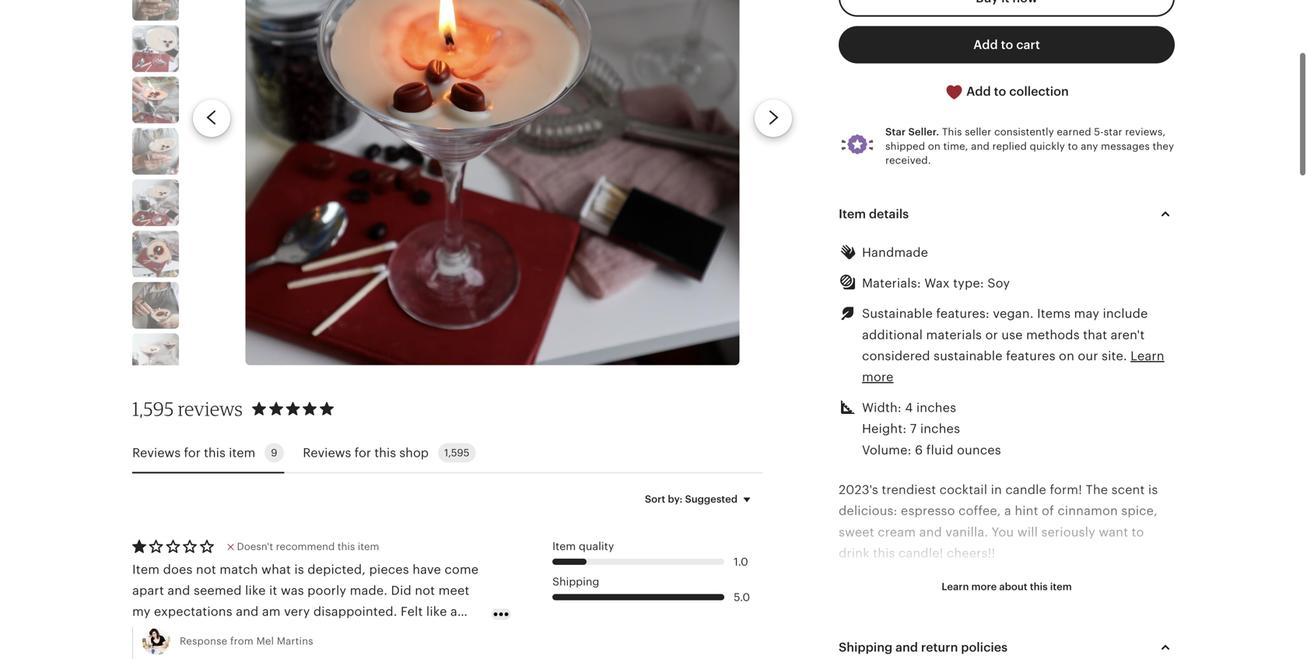 Task type: locate. For each thing, give the bounding box(es) containing it.
0 vertical spatial that
[[1083, 328, 1108, 342]]

wax up 'adorned'
[[959, 589, 983, 603]]

1 horizontal spatial item
[[358, 541, 379, 553]]

add up "seller"
[[967, 84, 991, 98]]

learn
[[1131, 349, 1165, 363], [942, 581, 969, 593]]

to down earned
[[1068, 140, 1078, 152]]

of right "looks"
[[423, 647, 435, 659]]

1 vertical spatial the
[[234, 626, 257, 640]]

reviews for this item
[[132, 446, 255, 460]]

2 vertical spatial item
[[132, 562, 160, 577]]

1 reviews from the left
[[132, 446, 181, 460]]

0 horizontal spatial item
[[229, 446, 255, 460]]

0 vertical spatial martini
[[839, 610, 882, 624]]

2 horizontal spatial is
[[1149, 483, 1158, 497]]

1 vertical spatial that
[[1109, 631, 1133, 645]]

aren't
[[1111, 328, 1145, 342]]

0 horizontal spatial is
[[294, 562, 304, 577]]

looks
[[388, 647, 419, 659]]

the up cinnamon
[[1086, 483, 1108, 497]]

to up by
[[351, 626, 363, 640]]

more for learn more about this item
[[972, 581, 997, 593]]

0 horizontal spatial learn
[[942, 581, 969, 593]]

shop
[[399, 446, 429, 460]]

1 horizontal spatial reviews
[[303, 446, 351, 460]]

a right into
[[1074, 589, 1081, 603]]

reviews
[[132, 446, 181, 460], [303, 446, 351, 460]]

get
[[451, 626, 471, 640]]

espresso martini candle / coffee espresso scented soy candle / image 6 image
[[132, 179, 179, 226]]

item for item quality
[[553, 540, 576, 553]]

each
[[1029, 652, 1058, 659]]

1 vertical spatial is
[[294, 562, 304, 577]]

1 vertical spatial not
[[415, 584, 435, 598]]

like right felt
[[426, 605, 447, 619]]

a down coffee
[[1099, 631, 1106, 645]]

4
[[905, 401, 913, 415]]

add to cart
[[974, 38, 1040, 52]]

a down meet
[[451, 605, 458, 619]]

it right "looks"
[[439, 647, 447, 659]]

item inside 'dropdown button'
[[1050, 581, 1072, 593]]

messages
[[1101, 140, 1150, 152]]

1 horizontal spatial the
[[1086, 483, 1108, 497]]

poured
[[1000, 589, 1044, 603]]

for
[[184, 446, 201, 460], [355, 446, 371, 460]]

tab list
[[132, 434, 763, 474]]

on inside this seller consistently earned 5-star reviews, shipped on time, and replied quickly to any messages they received.
[[928, 140, 941, 152]]

shipping inside dropdown button
[[839, 641, 893, 655]]

2 reviews from the left
[[303, 446, 351, 460]]

1 vertical spatial use
[[839, 631, 860, 645]]

1 vertical spatial learn
[[942, 581, 969, 593]]

0 horizontal spatial the
[[132, 647, 152, 659]]

like up am
[[245, 584, 266, 598]]

1 vertical spatial more
[[972, 581, 997, 593]]

learn down aren't on the right of page
[[1131, 349, 1165, 363]]

vanilla.
[[946, 525, 988, 539]]

inches right 4
[[917, 401, 957, 415]]

adorned
[[946, 610, 997, 624]]

considered
[[862, 349, 930, 363]]

to down spice,
[[1132, 525, 1144, 539]]

0 horizontal spatial use
[[839, 631, 860, 645]]

1,595 down espresso martini candle / coffee espresso scented soy candle / image 9
[[132, 397, 174, 420]]

0 vertical spatial the
[[1086, 483, 1108, 497]]

like
[[245, 584, 266, 598], [426, 605, 447, 619]]

0 horizontal spatial wax
[[155, 647, 179, 659]]

1 horizontal spatial use
[[1002, 328, 1023, 342]]

it right dry
[[423, 626, 431, 640]]

1,595 for 1,595
[[444, 447, 470, 459]]

to left get
[[435, 626, 447, 640]]

of
[[1042, 504, 1054, 518], [171, 626, 183, 640], [423, 647, 435, 659]]

2 vertical spatial of
[[423, 647, 435, 659]]

martini down coffee
[[839, 610, 882, 624]]

shipping down glass
[[839, 641, 893, 655]]

reviews right 9
[[303, 446, 351, 460]]

1 horizontal spatial learn
[[1131, 349, 1165, 363]]

0 vertical spatial it
[[269, 584, 277, 598]]

item details
[[839, 207, 909, 221]]

1 for from the left
[[184, 446, 201, 460]]

item inside dropdown button
[[839, 207, 866, 221]]

wax
[[959, 589, 983, 603], [1041, 610, 1065, 624], [155, 647, 179, 659]]

0 vertical spatial espresso
[[901, 504, 955, 518]]

any
[[1081, 140, 1098, 152]]

and left am
[[236, 605, 259, 619]]

item
[[229, 446, 255, 460], [358, 541, 379, 553], [1050, 581, 1072, 593]]

learn more about this item button
[[930, 573, 1084, 601]]

learn up 'adorned'
[[942, 581, 969, 593]]

this right about
[[1030, 581, 1048, 593]]

suggested
[[685, 493, 738, 505]]

features:
[[936, 307, 990, 321]]

0 vertical spatial item
[[839, 207, 866, 221]]

delicious:
[[839, 504, 898, 518]]

to
[[1001, 38, 1014, 52], [994, 84, 1007, 98], [1068, 140, 1078, 152], [1132, 525, 1144, 539], [351, 626, 363, 640], [435, 626, 447, 640], [1041, 631, 1053, 645], [183, 647, 195, 659]]

use inside the sustainable features: vegan. items may include additional materials or use methods that aren't considered sustainable features on our site.
[[1002, 328, 1023, 342]]

use up genuine
[[839, 631, 860, 645]]

does
[[163, 562, 193, 577]]

espresso down 'trendiest'
[[901, 504, 955, 518]]

policies
[[961, 641, 1008, 655]]

by:
[[668, 493, 683, 505]]

wax right "3"
[[1041, 610, 1065, 624]]

the
[[1086, 483, 1108, 497], [234, 626, 257, 640]]

add to cart button
[[839, 26, 1175, 63]]

wax down waste
[[155, 647, 179, 659]]

espresso inside coffee scented soy wax is poured into a reusable martini glass and adorned with 3 wax coffee beans.  we use both white and brown waxes to create a that genuine espresso martini look. each candle
[[892, 652, 946, 659]]

learn inside the learn more
[[1131, 349, 1165, 363]]

5-
[[1094, 126, 1104, 138]]

more inside 'dropdown button'
[[972, 581, 997, 593]]

is inside coffee scented soy wax is poured into a reusable martini glass and adorned with 3 wax coffee beans.  we use both white and brown waxes to create a that genuine espresso martini look. each candle
[[987, 589, 996, 603]]

waxes
[[1000, 631, 1037, 645]]

reviews down 1,595 reviews
[[132, 446, 181, 460]]

recommend
[[276, 541, 335, 553]]

7
[[910, 422, 917, 436]]

item for doesn't recommend this item
[[358, 541, 379, 553]]

reusable
[[1085, 589, 1136, 603]]

of right hint
[[1042, 504, 1054, 518]]

shipping
[[553, 576, 600, 588], [839, 641, 893, 655]]

this for reviews for this shop
[[375, 446, 396, 460]]

item up coffee
[[1050, 581, 1072, 593]]

inches up fluid
[[920, 422, 960, 436]]

0 horizontal spatial reviews
[[132, 446, 181, 460]]

0 vertical spatial like
[[245, 584, 266, 598]]

0 horizontal spatial item
[[132, 562, 160, 577]]

learn inside 'dropdown button'
[[942, 581, 969, 593]]

martins
[[277, 635, 313, 647]]

espresso martini candle / coffee espresso scented soy candle / image 9 image
[[132, 333, 179, 380]]

on inside the sustainable features: vegan. items may include additional materials or use methods that aren't considered sustainable features on our site.
[[1059, 349, 1075, 363]]

item left 9
[[229, 446, 255, 460]]

this left shop
[[375, 446, 396, 460]]

is inside 2023's trendiest cocktail in candle form! the scent is delicious: espresso coffee, a hint of cinnamon spice, sweet cream and vanilla. you will seriously want to drink this candle! cheers!!
[[1149, 483, 1158, 497]]

star seller.
[[886, 126, 940, 138]]

2 horizontal spatial item
[[1050, 581, 1072, 593]]

1 horizontal spatial not
[[415, 584, 435, 598]]

a
[[1005, 504, 1012, 518], [1074, 589, 1081, 603], [451, 605, 458, 619], [1099, 631, 1106, 645]]

1 vertical spatial wax
[[1041, 610, 1065, 624]]

quality
[[579, 540, 614, 553]]

0 horizontal spatial more
[[862, 370, 894, 384]]

add to collection
[[964, 84, 1069, 98]]

item quality
[[553, 540, 614, 553]]

martini
[[839, 610, 882, 624], [949, 652, 992, 659]]

0 vertical spatial is
[[1149, 483, 1158, 497]]

1,595 right shop
[[444, 447, 470, 459]]

is right the scent
[[1149, 483, 1158, 497]]

1 horizontal spatial it
[[423, 626, 431, 640]]

apart
[[132, 584, 164, 598]]

on left our
[[1059, 349, 1075, 363]]

1,595
[[132, 397, 174, 420], [444, 447, 470, 459]]

to inside coffee scented soy wax is poured into a reusable martini glass and adorned with 3 wax coffee beans.  we use both white and brown waxes to create a that genuine espresso martini look. each candle
[[1041, 631, 1053, 645]]

this up depicted, at the bottom left
[[338, 541, 355, 553]]

on
[[928, 140, 941, 152], [1059, 349, 1075, 363]]

0 horizontal spatial on
[[928, 140, 941, 152]]

item inside item does not match what is depicted, pieces have come apart and seemed like it was poorly made. did not meet my expectations and am very disappointed. felt like a waste of money. the paper suggest to blow dry it to get the wax to stick again but i can tell by the looks of it tha
[[132, 562, 160, 577]]

espresso down white
[[892, 652, 946, 659]]

0 horizontal spatial the
[[234, 626, 257, 640]]

1 vertical spatial espresso
[[892, 652, 946, 659]]

and down soy
[[920, 610, 943, 624]]

1 horizontal spatial is
[[987, 589, 996, 603]]

espresso martini candle / coffee espresso scented soy candle / image 3 image
[[132, 25, 179, 72]]

0 horizontal spatial 1,595
[[132, 397, 174, 420]]

cinnamon
[[1058, 504, 1118, 518]]

not down have
[[415, 584, 435, 598]]

shipping down item quality
[[553, 576, 600, 588]]

is left about
[[987, 589, 996, 603]]

materials
[[926, 328, 982, 342]]

1 horizontal spatial for
[[355, 446, 371, 460]]

1 vertical spatial shipping
[[839, 641, 893, 655]]

of down expectations at the left bottom of page
[[171, 626, 183, 640]]

can
[[298, 647, 320, 659]]

item up pieces
[[358, 541, 379, 553]]

on down the seller. at the right top of the page
[[928, 140, 941, 152]]

you
[[992, 525, 1014, 539]]

shipped
[[886, 140, 925, 152]]

response from mel martins
[[180, 635, 313, 647]]

1 horizontal spatial wax
[[959, 589, 983, 603]]

1 horizontal spatial that
[[1109, 631, 1133, 645]]

1 horizontal spatial the
[[364, 647, 384, 659]]

item up apart at the bottom of the page
[[132, 562, 160, 577]]

and inside this seller consistently earned 5-star reviews, shipped on time, and replied quickly to any messages they received.
[[971, 140, 990, 152]]

0 vertical spatial learn
[[1131, 349, 1165, 363]]

return
[[921, 641, 958, 655]]

2 vertical spatial it
[[439, 647, 447, 659]]

2 horizontal spatial item
[[839, 207, 866, 221]]

2 vertical spatial wax
[[155, 647, 179, 659]]

a inside 2023's trendiest cocktail in candle form! the scent is delicious: espresso coffee, a hint of cinnamon spice, sweet cream and vanilla. you will seriously want to drink this candle! cheers!!
[[1005, 504, 1012, 518]]

1 vertical spatial on
[[1059, 349, 1075, 363]]

materials: wax type: soy
[[862, 276, 1010, 290]]

martini down brown
[[949, 652, 992, 659]]

and up candle! at the bottom
[[920, 525, 942, 539]]

this down reviews
[[204, 446, 226, 460]]

1 vertical spatial item
[[358, 541, 379, 553]]

1 horizontal spatial shipping
[[839, 641, 893, 655]]

0 vertical spatial add
[[974, 38, 998, 52]]

1 vertical spatial like
[[426, 605, 447, 619]]

more for learn more
[[862, 370, 894, 384]]

add left cart
[[974, 38, 998, 52]]

and down does
[[168, 584, 190, 598]]

2 horizontal spatial it
[[439, 647, 447, 659]]

not
[[196, 562, 216, 577], [415, 584, 435, 598]]

0 horizontal spatial shipping
[[553, 576, 600, 588]]

the inside 2023's trendiest cocktail in candle form! the scent is delicious: espresso coffee, a hint of cinnamon spice, sweet cream and vanilla. you will seriously want to drink this candle! cheers!!
[[1086, 483, 1108, 497]]

1 vertical spatial martini
[[949, 652, 992, 659]]

this down cream at the bottom
[[873, 546, 895, 560]]

ounces
[[957, 443, 1001, 457]]

waste
[[132, 626, 168, 640]]

volume:
[[862, 443, 912, 457]]

with
[[1000, 610, 1026, 624]]

that inside the sustainable features: vegan. items may include additional materials or use methods that aren't considered sustainable features on our site.
[[1083, 328, 1108, 342]]

0 vertical spatial use
[[1002, 328, 1023, 342]]

and right both
[[896, 641, 918, 655]]

1.0
[[734, 555, 748, 568]]

that
[[1083, 328, 1108, 342], [1109, 631, 1133, 645]]

0 vertical spatial item
[[229, 446, 255, 460]]

the up again
[[234, 626, 257, 640]]

in
[[991, 483, 1002, 497]]

item left details
[[839, 207, 866, 221]]

my
[[132, 605, 151, 619]]

0 vertical spatial 1,595
[[132, 397, 174, 420]]

2 vertical spatial item
[[1050, 581, 1072, 593]]

that up our
[[1083, 328, 1108, 342]]

shipping for shipping
[[553, 576, 600, 588]]

more down 'considered'
[[862, 370, 894, 384]]

a left hint
[[1005, 504, 1012, 518]]

the right by
[[364, 647, 384, 659]]

0 horizontal spatial that
[[1083, 328, 1108, 342]]

not up seemed
[[196, 562, 216, 577]]

2 horizontal spatial of
[[1042, 504, 1054, 518]]

shipping for shipping and return policies
[[839, 641, 893, 655]]

0 vertical spatial of
[[1042, 504, 1054, 518]]

0 vertical spatial on
[[928, 140, 941, 152]]

and inside 2023's trendiest cocktail in candle form! the scent is delicious: espresso coffee, a hint of cinnamon spice, sweet cream and vanilla. you will seriously want to drink this candle! cheers!!
[[920, 525, 942, 539]]

1 horizontal spatial on
[[1059, 349, 1075, 363]]

use right or
[[1002, 328, 1023, 342]]

shipping and return policies button
[[825, 629, 1189, 659]]

0 horizontal spatial for
[[184, 446, 201, 460]]

details
[[869, 207, 909, 221]]

reviews,
[[1126, 126, 1166, 138]]

more left about
[[972, 581, 997, 593]]

item
[[839, 207, 866, 221], [553, 540, 576, 553], [132, 562, 160, 577]]

that down beans.
[[1109, 631, 1133, 645]]

and
[[971, 140, 990, 152], [920, 525, 942, 539], [168, 584, 190, 598], [236, 605, 259, 619], [920, 610, 943, 624], [932, 631, 955, 645], [896, 641, 918, 655]]

espresso martini candle / coffee espresso scented soy candle / image 5 image
[[132, 128, 179, 175]]

more inside the learn more
[[862, 370, 894, 384]]

item for item details
[[839, 207, 866, 221]]

1 horizontal spatial 1,595
[[444, 447, 470, 459]]

of inside 2023's trendiest cocktail in candle form! the scent is delicious: espresso coffee, a hint of cinnamon spice, sweet cream and vanilla. you will seriously want to drink this candle! cheers!!
[[1042, 504, 1054, 518]]

0 vertical spatial shipping
[[553, 576, 600, 588]]

1 vertical spatial item
[[553, 540, 576, 553]]

is up was
[[294, 562, 304, 577]]

0 horizontal spatial not
[[196, 562, 216, 577]]

suggest
[[299, 626, 348, 640]]

for down 1,595 reviews
[[184, 446, 201, 460]]

1 vertical spatial 1,595
[[444, 447, 470, 459]]

1 horizontal spatial like
[[426, 605, 447, 619]]

sustainable
[[862, 307, 933, 321]]

add to collection button
[[839, 73, 1175, 111]]

the down waste
[[132, 647, 152, 659]]

is
[[1149, 483, 1158, 497], [294, 562, 304, 577], [987, 589, 996, 603]]

1 horizontal spatial of
[[423, 647, 435, 659]]

item left quality
[[553, 540, 576, 553]]

item for reviews for this item
[[229, 446, 255, 460]]

star
[[886, 126, 906, 138]]

this inside 2023's trendiest cocktail in candle form! the scent is delicious: espresso coffee, a hint of cinnamon spice, sweet cream and vanilla. you will seriously want to drink this candle! cheers!!
[[873, 546, 895, 560]]

1 vertical spatial inches
[[920, 422, 960, 436]]

1 horizontal spatial item
[[553, 540, 576, 553]]

0 horizontal spatial of
[[171, 626, 183, 640]]

for left shop
[[355, 446, 371, 460]]

2 for from the left
[[355, 446, 371, 460]]

tab list containing reviews for this item
[[132, 434, 763, 474]]

to up each
[[1041, 631, 1053, 645]]

1 vertical spatial add
[[967, 84, 991, 98]]

replied
[[993, 140, 1027, 152]]

reviews for reviews for this item
[[132, 446, 181, 460]]

2 vertical spatial is
[[987, 589, 996, 603]]

1 vertical spatial of
[[171, 626, 183, 640]]

pieces
[[369, 562, 409, 577]]

1 vertical spatial it
[[423, 626, 431, 640]]

and down "seller"
[[971, 140, 990, 152]]

it left was
[[269, 584, 277, 598]]

1 horizontal spatial more
[[972, 581, 997, 593]]

0 vertical spatial more
[[862, 370, 894, 384]]



Task type: describe. For each thing, give the bounding box(es) containing it.
6
[[915, 443, 923, 457]]

seller
[[965, 126, 992, 138]]

brown
[[958, 631, 997, 645]]

this for reviews for this item
[[204, 446, 226, 460]]

match
[[220, 562, 258, 577]]

by
[[346, 647, 361, 659]]

i
[[291, 647, 295, 659]]

to left cart
[[1001, 38, 1014, 52]]

handmade
[[862, 246, 928, 260]]

coffee scented soy wax is poured into a reusable martini glass and adorned with 3 wax coffee beans.  we use both white and brown waxes to create a that genuine espresso martini look. each candle
[[839, 589, 1173, 659]]

2023's trendiest cocktail in candle form! the scent is delicious: espresso coffee, a hint of cinnamon spice, sweet cream and vanilla. you will seriously want to drink this candle! cheers!!
[[839, 483, 1158, 560]]

espresso inside 2023's trendiest cocktail in candle form! the scent is delicious: espresso coffee, a hint of cinnamon spice, sweet cream and vanilla. you will seriously want to drink this candle! cheers!!
[[901, 504, 955, 518]]

what
[[261, 562, 291, 577]]

a inside item does not match what is depicted, pieces have come apart and seemed like it was poorly made. did not meet my expectations and am very disappointed. felt like a waste of money. the paper suggest to blow dry it to get the wax to stick again but i can tell by the looks of it tha
[[451, 605, 458, 619]]

add for add to collection
[[967, 84, 991, 98]]

tell
[[324, 647, 343, 659]]

seemed
[[194, 584, 242, 598]]

mel
[[256, 635, 274, 647]]

item details button
[[825, 196, 1189, 233]]

our
[[1078, 349, 1099, 363]]

learn for learn more about this item
[[942, 581, 969, 593]]

type:
[[953, 276, 984, 290]]

sort
[[645, 493, 666, 505]]

drink
[[839, 546, 870, 560]]

they
[[1153, 140, 1174, 152]]

0 horizontal spatial like
[[245, 584, 266, 598]]

reviews for this shop
[[303, 446, 429, 460]]

white
[[895, 631, 929, 645]]

reviews for reviews for this shop
[[303, 446, 351, 460]]

features
[[1006, 349, 1056, 363]]

the inside item does not match what is depicted, pieces have come apart and seemed like it was poorly made. did not meet my expectations and am very disappointed. felt like a waste of money. the paper suggest to blow dry it to get the wax to stick again but i can tell by the looks of it tha
[[234, 626, 257, 640]]

1,595 for 1,595 reviews
[[132, 397, 174, 420]]

use inside coffee scented soy wax is poured into a reusable martini glass and adorned with 3 wax coffee beans.  we use both white and brown waxes to create a that genuine espresso martini look. each candle
[[839, 631, 860, 645]]

coffee
[[1068, 610, 1107, 624]]

seller.
[[909, 126, 940, 138]]

response
[[180, 635, 227, 647]]

materials:
[[862, 276, 921, 290]]

items
[[1037, 307, 1071, 321]]

vegan.
[[993, 307, 1034, 321]]

to inside 2023's trendiest cocktail in candle form! the scent is delicious: espresso coffee, a hint of cinnamon spice, sweet cream and vanilla. you will seriously want to drink this candle! cheers!!
[[1132, 525, 1144, 539]]

star
[[1104, 126, 1123, 138]]

earned
[[1057, 126, 1092, 138]]

doesn't
[[237, 541, 273, 553]]

will
[[1018, 525, 1038, 539]]

learn for learn more
[[1131, 349, 1165, 363]]

for for item
[[184, 446, 201, 460]]

expectations
[[154, 605, 232, 619]]

paper
[[260, 626, 296, 640]]

3
[[1030, 610, 1038, 624]]

width:
[[862, 401, 902, 415]]

from
[[230, 635, 254, 647]]

blow
[[367, 626, 396, 640]]

am
[[262, 605, 281, 619]]

glass
[[885, 610, 916, 624]]

very
[[284, 605, 310, 619]]

soy
[[935, 589, 956, 603]]

this for doesn't recommend this item
[[338, 541, 355, 553]]

scented
[[883, 589, 932, 603]]

beans.
[[1110, 610, 1151, 624]]

1 the from the left
[[132, 647, 152, 659]]

for for shop
[[355, 446, 371, 460]]

0 vertical spatial not
[[196, 562, 216, 577]]

0 horizontal spatial martini
[[839, 610, 882, 624]]

sustainable features: vegan. items may include additional materials or use methods that aren't considered sustainable features on our site.
[[862, 307, 1148, 363]]

to left collection
[[994, 84, 1007, 98]]

espresso martini candle / coffee espresso scented soy candle / image 1 image
[[245, 0, 740, 365]]

item for item does not match what is depicted, pieces have come apart and seemed like it was poorly made. did not meet my expectations and am very disappointed. felt like a waste of money. the paper suggest to blow dry it to get the wax to stick again but i can tell by the looks of it tha
[[132, 562, 160, 577]]

consistently
[[995, 126, 1054, 138]]

height:
[[862, 422, 907, 436]]

to down response
[[183, 647, 195, 659]]

width: 4 inches height: 7 inches volume: 6 fluid ounces
[[862, 401, 1001, 457]]

to inside this seller consistently earned 5-star reviews, shipped on time, and replied quickly to any messages they received.
[[1068, 140, 1078, 152]]

add for add to cart
[[974, 38, 998, 52]]

5.0
[[734, 591, 750, 603]]

2 horizontal spatial wax
[[1041, 610, 1065, 624]]

come
[[445, 562, 479, 577]]

sweet
[[839, 525, 875, 539]]

wax inside item does not match what is depicted, pieces have come apart and seemed like it was poorly made. did not meet my expectations and am very disappointed. felt like a waste of money. the paper suggest to blow dry it to get the wax to stick again but i can tell by the looks of it tha
[[155, 647, 179, 659]]

fluid
[[927, 443, 954, 457]]

seriously
[[1042, 525, 1096, 539]]

candle!
[[899, 546, 944, 560]]

1 horizontal spatial martini
[[949, 652, 992, 659]]

this seller consistently earned 5-star reviews, shipped on time, and replied quickly to any messages they received.
[[886, 126, 1174, 166]]

about
[[999, 581, 1028, 593]]

espresso martini candle / coffee espresso scented soy candle / image 7 image
[[132, 231, 179, 277]]

poorly
[[308, 584, 346, 598]]

may
[[1074, 307, 1100, 321]]

this inside 'dropdown button'
[[1030, 581, 1048, 593]]

1,595 reviews
[[132, 397, 243, 420]]

genuine
[[839, 652, 888, 659]]

0 vertical spatial inches
[[917, 401, 957, 415]]

time,
[[944, 140, 969, 152]]

create
[[1057, 631, 1095, 645]]

espresso martini candle / coffee espresso scented soy candle / image 8 image
[[132, 282, 179, 329]]

quickly
[[1030, 140, 1065, 152]]

sustainable
[[934, 349, 1003, 363]]

have
[[413, 562, 441, 577]]

that inside coffee scented soy wax is poured into a reusable martini glass and adorned with 3 wax coffee beans.  we use both white and brown waxes to create a that genuine espresso martini look. each candle
[[1109, 631, 1133, 645]]

disappointed.
[[314, 605, 397, 619]]

look.
[[996, 652, 1025, 659]]

0 vertical spatial wax
[[959, 589, 983, 603]]

but
[[267, 647, 288, 659]]

2 the from the left
[[364, 647, 384, 659]]

espresso martini candle / coffee espresso scented soy candle / image 4 image
[[132, 76, 179, 123]]

cream
[[878, 525, 916, 539]]

hint
[[1015, 504, 1039, 518]]

include
[[1103, 307, 1148, 321]]

and right white
[[932, 631, 955, 645]]

is inside item does not match what is depicted, pieces have come apart and seemed like it was poorly made. did not meet my expectations and am very disappointed. felt like a waste of money. the paper suggest to blow dry it to get the wax to stick again but i can tell by the looks of it tha
[[294, 562, 304, 577]]

cocktail
[[940, 483, 988, 497]]

candle
[[1006, 483, 1047, 497]]

0 horizontal spatial it
[[269, 584, 277, 598]]

want
[[1099, 525, 1129, 539]]

and inside dropdown button
[[896, 641, 918, 655]]



Task type: vqa. For each thing, say whether or not it's contained in the screenshot.
Soto
no



